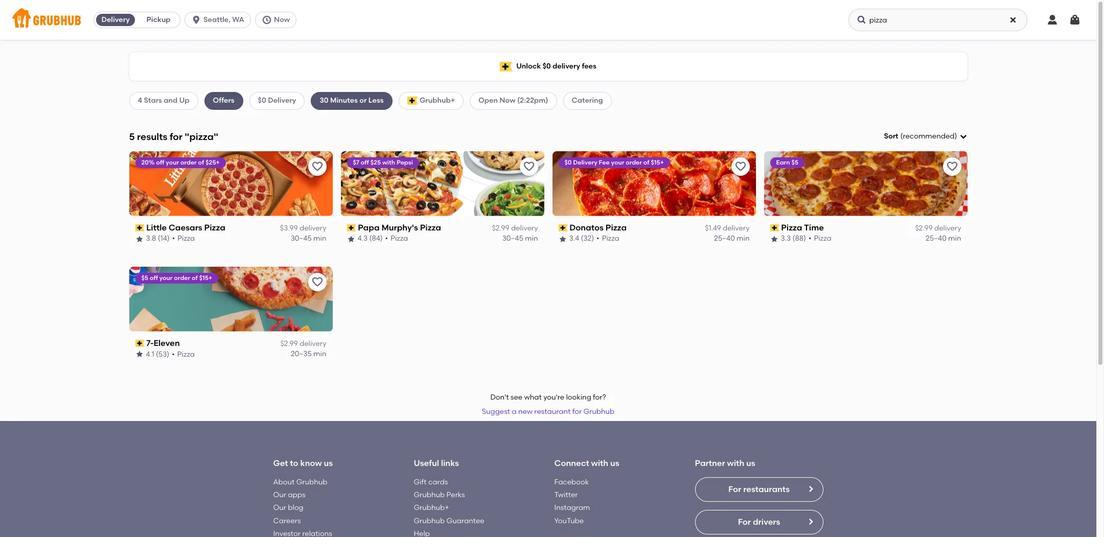 Task type: describe. For each thing, give the bounding box(es) containing it.
min for donatos pizza
[[737, 234, 750, 243]]

pizza down little caesars pizza
[[178, 234, 195, 243]]

pizza down papa murphy's pizza
[[391, 234, 408, 243]]

delivery for donatos pizza
[[723, 224, 750, 233]]

papa murphy's pizza logo image
[[341, 151, 544, 216]]

Search for food, convenience, alcohol... search field
[[849, 9, 1028, 31]]

• for eleven
[[172, 350, 175, 359]]

• pizza for pizza
[[597, 234, 620, 243]]

off for 7-
[[150, 274, 158, 282]]

grubhub inside button
[[584, 408, 615, 416]]

seattle,
[[204, 15, 231, 24]]

7-eleven
[[146, 338, 180, 348]]

offers
[[213, 96, 235, 105]]

30–45 min for little caesars pizza
[[291, 234, 327, 243]]

little caesars pizza logo image
[[129, 151, 333, 216]]

• pizza for eleven
[[172, 350, 195, 359]]

min for 7-eleven
[[314, 350, 327, 359]]

with for connect with us
[[591, 459, 609, 469]]

grubhub perks link
[[414, 491, 465, 500]]

seattle, wa button
[[185, 12, 255, 28]]

0 vertical spatial $0
[[543, 62, 551, 70]]

youtube
[[555, 517, 584, 526]]

recommended
[[903, 132, 955, 141]]

25–40 min for donatos pizza
[[714, 234, 750, 243]]

• for pizza
[[597, 234, 600, 243]]

min for little caesars pizza
[[314, 234, 327, 243]]

svg image inside now button
[[262, 15, 272, 25]]

open now (2:22pm)
[[479, 96, 548, 105]]

save this restaurant image for donatos pizza
[[735, 160, 747, 173]]

youtube link
[[555, 517, 584, 526]]

catering
[[572, 96, 603, 105]]

0 horizontal spatial $15+
[[199, 274, 212, 282]]

"pizza"
[[185, 131, 218, 142]]

0 horizontal spatial with
[[383, 159, 395, 166]]

less
[[369, 96, 384, 105]]

for for for restaurants
[[729, 485, 742, 494]]

grubhub+ link
[[414, 504, 449, 513]]

your for eleven
[[159, 274, 173, 282]]

$1.49
[[705, 224, 721, 233]]

$7 off $25 with pepsi
[[353, 159, 413, 166]]

star icon image for papa murphy's pizza
[[347, 235, 355, 243]]

pizza up 3.3 (88)
[[781, 223, 803, 233]]

3.8 (14)
[[146, 234, 170, 243]]

4.3 (84)
[[358, 234, 383, 243]]

murphy's
[[382, 223, 418, 233]]

min for pizza time
[[949, 234, 962, 243]]

2 horizontal spatial svg image
[[1069, 14, 1082, 26]]

right image for for restaurants
[[807, 485, 815, 493]]

for inside button
[[573, 408, 582, 416]]

• pizza for time
[[809, 234, 832, 243]]

delivery for pizza time
[[935, 224, 962, 233]]

subscription pass image for papa murphy's pizza
[[347, 225, 356, 232]]

guarantee
[[447, 517, 485, 526]]

7-eleven logo image
[[129, 267, 333, 332]]

star icon image for little caesars pizza
[[135, 235, 143, 243]]

grubhub down gift cards link
[[414, 491, 445, 500]]

gift cards link
[[414, 478, 448, 487]]

facebook twitter instagram youtube
[[555, 478, 590, 526]]

save this restaurant button for papa murphy's pizza
[[520, 157, 538, 176]]

don't see what you're looking for?
[[491, 393, 606, 402]]

get to know us
[[273, 459, 333, 469]]

save this restaurant button for 7-eleven
[[308, 273, 327, 291]]

7-
[[146, 338, 154, 348]]

with for partner with us
[[728, 459, 745, 469]]

connect
[[555, 459, 589, 469]]

off for little
[[156, 159, 164, 166]]

caesars
[[169, 223, 202, 233]]

see
[[511, 393, 523, 402]]

blog
[[288, 504, 304, 513]]

sort ( recommended )
[[884, 132, 958, 141]]

careers link
[[273, 517, 301, 526]]

$1.49 delivery
[[705, 224, 750, 233]]

papa murphy's pizza
[[358, 223, 441, 233]]

stars
[[144, 96, 162, 105]]

off for papa
[[361, 159, 369, 166]]

looking
[[566, 393, 592, 402]]

useful
[[414, 459, 439, 469]]

pizza time
[[781, 223, 824, 233]]

gift
[[414, 478, 427, 487]]

delivery inside delivery button
[[101, 15, 130, 24]]

delivery for 7-eleven
[[300, 340, 327, 348]]

delivery for papa murphy's pizza
[[511, 224, 538, 233]]

$0 delivery
[[258, 96, 296, 105]]

now button
[[255, 12, 301, 28]]

and
[[164, 96, 178, 105]]

0 horizontal spatial svg image
[[1009, 16, 1018, 24]]

25–40 for donatos pizza
[[714, 234, 735, 243]]

time
[[804, 223, 824, 233]]

donatos pizza
[[570, 223, 627, 233]]

order for eleven
[[174, 274, 190, 282]]

know
[[300, 459, 322, 469]]

up
[[179, 96, 190, 105]]

to
[[290, 459, 298, 469]]

about
[[273, 478, 295, 487]]

subscription pass image
[[559, 225, 568, 232]]

3.3
[[781, 234, 791, 243]]

don't
[[491, 393, 509, 402]]

of for caesars
[[198, 159, 204, 166]]

0 vertical spatial for
[[170, 131, 183, 142]]

$7
[[353, 159, 359, 166]]

now inside 5 results for "pizza" main content
[[500, 96, 516, 105]]

(14)
[[158, 234, 170, 243]]

5 results for "pizza"
[[129, 131, 218, 142]]

$2.99 delivery for pizza time
[[916, 224, 962, 233]]

pickup
[[147, 15, 171, 24]]

0 horizontal spatial $5
[[141, 274, 148, 282]]

facebook
[[555, 478, 589, 487]]

1 horizontal spatial $5
[[792, 159, 799, 166]]

30–45 for little caesars pizza
[[291, 234, 312, 243]]

careers
[[273, 517, 301, 526]]

(84)
[[370, 234, 383, 243]]

minutes
[[330, 96, 358, 105]]

about grubhub our apps our blog careers
[[273, 478, 327, 526]]

suggest a new restaurant for grubhub
[[482, 408, 615, 416]]

$3.99
[[280, 224, 298, 233]]

30 minutes or less
[[320, 96, 384, 105]]

or
[[360, 96, 367, 105]]

save this restaurant image for pizza time
[[946, 160, 959, 173]]

pizza right murphy's
[[420, 223, 441, 233]]

for for for drivers
[[738, 517, 751, 527]]

pizza time logo image
[[764, 151, 968, 216]]

5 results for "pizza" main content
[[0, 40, 1097, 537]]

save this restaurant image for 7-eleven
[[311, 276, 323, 288]]

useful links
[[414, 459, 459, 469]]

for restaurants link
[[695, 478, 824, 502]]

perks
[[447, 491, 465, 500]]

us for connect with us
[[611, 459, 620, 469]]



Task type: locate. For each thing, give the bounding box(es) containing it.
grubhub plus flag logo image for unlock $0 delivery fees
[[500, 62, 512, 71]]

restaurant
[[535, 408, 571, 416]]

0 horizontal spatial $2.99
[[280, 340, 298, 348]]

• pizza down time
[[809, 234, 832, 243]]

twitter
[[555, 491, 578, 500]]

right image
[[807, 485, 815, 493], [807, 518, 815, 526]]

star icon image left the 4.3
[[347, 235, 355, 243]]

2 horizontal spatial of
[[644, 159, 650, 166]]

subscription pass image left little
[[135, 225, 144, 232]]

1 our from the top
[[273, 491, 286, 500]]

partner
[[695, 459, 726, 469]]

little
[[146, 223, 167, 233]]

your right 20%
[[166, 159, 179, 166]]

main navigation navigation
[[0, 0, 1097, 40]]

star icon image for 7-eleven
[[135, 351, 143, 359]]

delivery
[[553, 62, 580, 70], [300, 224, 327, 233], [511, 224, 538, 233], [723, 224, 750, 233], [935, 224, 962, 233], [300, 340, 327, 348]]

svg image
[[1047, 14, 1059, 26], [1069, 14, 1082, 26], [1009, 16, 1018, 24]]

pizza right caesars
[[204, 223, 225, 233]]

order
[[180, 159, 197, 166], [626, 159, 642, 166], [174, 274, 190, 282]]

• for caesars
[[172, 234, 175, 243]]

0 vertical spatial now
[[274, 15, 290, 24]]

1 vertical spatial $0
[[258, 96, 266, 105]]

• pizza down papa murphy's pizza
[[385, 234, 408, 243]]

subscription pass image left "papa" at left
[[347, 225, 356, 232]]

1 vertical spatial now
[[500, 96, 516, 105]]

us right connect
[[611, 459, 620, 469]]

1 horizontal spatial with
[[591, 459, 609, 469]]

save this restaurant button for pizza time
[[943, 157, 962, 176]]

2 right image from the top
[[807, 518, 815, 526]]

min for papa murphy's pizza
[[525, 234, 538, 243]]

right image inside for restaurants link
[[807, 485, 815, 493]]

• for time
[[809, 234, 812, 243]]

0 horizontal spatial grubhub plus flag logo image
[[407, 97, 418, 105]]

papa
[[358, 223, 380, 233]]

• right (32)
[[597, 234, 600, 243]]

1 vertical spatial delivery
[[268, 96, 296, 105]]

now right 'wa'
[[274, 15, 290, 24]]

of left the $25+
[[198, 159, 204, 166]]

for inside for drivers link
[[738, 517, 751, 527]]

subscription pass image
[[135, 225, 144, 232], [347, 225, 356, 232], [770, 225, 779, 232], [135, 340, 144, 347]]

None field
[[884, 131, 968, 142]]

of down little caesars pizza
[[192, 274, 198, 282]]

3.4
[[569, 234, 579, 243]]

$15+
[[651, 159, 664, 166], [199, 274, 212, 282]]

gift cards grubhub perks grubhub+ grubhub guarantee
[[414, 478, 485, 526]]

0 horizontal spatial for
[[170, 131, 183, 142]]

pizza down donatos pizza
[[602, 234, 620, 243]]

$5 right earn in the top right of the page
[[792, 159, 799, 166]]

grubhub+ left open
[[420, 96, 455, 105]]

star icon image for pizza time
[[770, 235, 779, 243]]

2 horizontal spatial $2.99 delivery
[[916, 224, 962, 233]]

now inside button
[[274, 15, 290, 24]]

get
[[273, 459, 288, 469]]

earn $5
[[777, 159, 799, 166]]

• right (14)
[[172, 234, 175, 243]]

for?
[[593, 393, 606, 402]]

• right "(53)"
[[172, 350, 175, 359]]

grubhub plus flag logo image
[[500, 62, 512, 71], [407, 97, 418, 105]]

1 25–40 from the left
[[714, 234, 735, 243]]

$5
[[792, 159, 799, 166], [141, 274, 148, 282]]

1 horizontal spatial $2.99 delivery
[[492, 224, 538, 233]]

1 vertical spatial $5
[[141, 274, 148, 282]]

you're
[[544, 393, 565, 402]]

our apps link
[[273, 491, 306, 500]]

0 horizontal spatial $0
[[258, 96, 266, 105]]

for down partner with us at the bottom
[[729, 485, 742, 494]]

$2.99 delivery for 7-eleven
[[280, 340, 327, 348]]

delivery left pickup
[[101, 15, 130, 24]]

1 horizontal spatial 30–45
[[503, 234, 524, 243]]

2 horizontal spatial delivery
[[573, 159, 598, 166]]

off right 20%
[[156, 159, 164, 166]]

$0 right offers
[[258, 96, 266, 105]]

right image right the "drivers"
[[807, 518, 815, 526]]

grubhub inside 'about grubhub our apps our blog careers'
[[296, 478, 327, 487]]

(53)
[[156, 350, 169, 359]]

save this restaurant image for little caesars pizza
[[311, 160, 323, 173]]

2 our from the top
[[273, 504, 286, 513]]

20–35
[[291, 350, 312, 359]]

1 horizontal spatial delivery
[[268, 96, 296, 105]]

2 horizontal spatial $0
[[565, 159, 572, 166]]

1 us from the left
[[324, 459, 333, 469]]

grubhub+ down grubhub perks link
[[414, 504, 449, 513]]

earn
[[777, 159, 790, 166]]

delivery for $0 delivery fee your order of $15+
[[573, 159, 598, 166]]

for inside for restaurants link
[[729, 485, 742, 494]]

$0 for $0 delivery
[[258, 96, 266, 105]]

0 vertical spatial right image
[[807, 485, 815, 493]]

20%
[[141, 159, 155, 166]]

$0 right unlock
[[543, 62, 551, 70]]

our blog link
[[273, 504, 304, 513]]

4.3
[[358, 234, 368, 243]]

suggest a new restaurant for grubhub button
[[478, 403, 619, 422]]

2 25–40 from the left
[[926, 234, 947, 243]]

star icon image left 3.3
[[770, 235, 779, 243]]

subscription pass image for little caesars pizza
[[135, 225, 144, 232]]

pizza down time
[[814, 234, 832, 243]]

2 horizontal spatial with
[[728, 459, 745, 469]]

suggest
[[482, 408, 510, 416]]

• pizza for murphy's
[[385, 234, 408, 243]]

pickup button
[[137, 12, 180, 28]]

with right $25
[[383, 159, 395, 166]]

2 us from the left
[[611, 459, 620, 469]]

1 horizontal spatial 25–40 min
[[926, 234, 962, 243]]

grubhub plus flag logo image right less
[[407, 97, 418, 105]]

$2.99 for 7-eleven
[[280, 340, 298, 348]]

donatos pizza logo image
[[553, 151, 756, 216]]

our down about
[[273, 491, 286, 500]]

grubhub down 'know'
[[296, 478, 327, 487]]

1 horizontal spatial $15+
[[651, 159, 664, 166]]

links
[[441, 459, 459, 469]]

0 vertical spatial our
[[273, 491, 286, 500]]

facebook link
[[555, 478, 589, 487]]

30
[[320, 96, 329, 105]]

instagram link
[[555, 504, 590, 513]]

pizza down eleven
[[177, 350, 195, 359]]

twitter link
[[555, 491, 578, 500]]

25–40 min for pizza time
[[926, 234, 962, 243]]

of
[[198, 159, 204, 166], [644, 159, 650, 166], [192, 274, 198, 282]]

with right partner
[[728, 459, 745, 469]]

partner with us
[[695, 459, 756, 469]]

star icon image down subscription pass image in the top of the page
[[559, 235, 567, 243]]

right image inside for drivers link
[[807, 518, 815, 526]]

our
[[273, 491, 286, 500], [273, 504, 286, 513]]

(32)
[[581, 234, 594, 243]]

1 horizontal spatial now
[[500, 96, 516, 105]]

right image for for drivers
[[807, 518, 815, 526]]

(
[[901, 132, 903, 141]]

star icon image
[[135, 235, 143, 243], [347, 235, 355, 243], [559, 235, 567, 243], [770, 235, 779, 243], [135, 351, 143, 359]]

none field containing sort
[[884, 131, 968, 142]]

2 30–45 min from the left
[[503, 234, 538, 243]]

delivery for $0 delivery
[[268, 96, 296, 105]]

0 horizontal spatial us
[[324, 459, 333, 469]]

subscription pass image left the pizza time
[[770, 225, 779, 232]]

now right open
[[500, 96, 516, 105]]

save this restaurant image for papa murphy's pizza
[[523, 160, 535, 173]]

1 vertical spatial for
[[573, 408, 582, 416]]

for drivers
[[738, 517, 781, 527]]

0 vertical spatial for
[[729, 485, 742, 494]]

for down looking
[[573, 408, 582, 416]]

4
[[138, 96, 142, 105]]

)
[[955, 132, 958, 141]]

grubhub+ inside gift cards grubhub perks grubhub+ grubhub guarantee
[[414, 504, 449, 513]]

instagram
[[555, 504, 590, 513]]

25–40 for pizza time
[[926, 234, 947, 243]]

delivery left 30
[[268, 96, 296, 105]]

1 horizontal spatial 25–40
[[926, 234, 947, 243]]

4 stars and up
[[138, 96, 190, 105]]

1 vertical spatial our
[[273, 504, 286, 513]]

2 25–40 min from the left
[[926, 234, 962, 243]]

1 vertical spatial right image
[[807, 518, 815, 526]]

$5 down "3.8"
[[141, 274, 148, 282]]

1 25–40 min from the left
[[714, 234, 750, 243]]

little caesars pizza
[[146, 223, 225, 233]]

a
[[512, 408, 517, 416]]

0 horizontal spatial 25–40
[[714, 234, 735, 243]]

• for murphy's
[[385, 234, 388, 243]]

star icon image left "3.8"
[[135, 235, 143, 243]]

• right (84)
[[385, 234, 388, 243]]

1 right image from the top
[[807, 485, 815, 493]]

cards
[[428, 478, 448, 487]]

0 vertical spatial $15+
[[651, 159, 664, 166]]

30–45
[[291, 234, 312, 243], [503, 234, 524, 243]]

0 horizontal spatial now
[[274, 15, 290, 24]]

for left the "drivers"
[[738, 517, 751, 527]]

1 horizontal spatial for
[[573, 408, 582, 416]]

3.3 (88)
[[781, 234, 806, 243]]

0 horizontal spatial delivery
[[101, 15, 130, 24]]

5
[[129, 131, 135, 142]]

0 vertical spatial grubhub plus flag logo image
[[500, 62, 512, 71]]

grubhub plus flag logo image left unlock
[[500, 62, 512, 71]]

with
[[383, 159, 395, 166], [591, 459, 609, 469], [728, 459, 745, 469]]

grubhub plus flag logo image for grubhub+
[[407, 97, 418, 105]]

2 vertical spatial delivery
[[573, 159, 598, 166]]

subscription pass image left 7-
[[135, 340, 144, 347]]

• pizza for caesars
[[172, 234, 195, 243]]

4.1
[[146, 350, 154, 359]]

1 vertical spatial for
[[738, 517, 751, 527]]

$3.99 delivery
[[280, 224, 327, 233]]

0 horizontal spatial 30–45
[[291, 234, 312, 243]]

grubhub+
[[420, 96, 455, 105], [414, 504, 449, 513]]

your down (14)
[[159, 274, 173, 282]]

star icon image left 4.1
[[135, 351, 143, 359]]

1 vertical spatial $15+
[[199, 274, 212, 282]]

donatos
[[570, 223, 604, 233]]

30–45 min for papa murphy's pizza
[[503, 234, 538, 243]]

of right fee
[[644, 159, 650, 166]]

0 horizontal spatial $2.99 delivery
[[280, 340, 327, 348]]

$0 delivery fee your order of $15+
[[565, 159, 664, 166]]

your for caesars
[[166, 159, 179, 166]]

1 vertical spatial grubhub plus flag logo image
[[407, 97, 418, 105]]

• pizza down eleven
[[172, 350, 195, 359]]

2 vertical spatial $0
[[565, 159, 572, 166]]

save this restaurant image
[[311, 160, 323, 173], [523, 160, 535, 173], [735, 160, 747, 173], [946, 160, 959, 173], [311, 276, 323, 288]]

3 us from the left
[[747, 459, 756, 469]]

delivery for little caesars pizza
[[300, 224, 327, 233]]

star icon image for donatos pizza
[[559, 235, 567, 243]]

save this restaurant button for donatos pizza
[[732, 157, 750, 176]]

us right 'know'
[[324, 459, 333, 469]]

1 horizontal spatial $0
[[543, 62, 551, 70]]

connect with us
[[555, 459, 620, 469]]

svg image
[[191, 15, 202, 25], [262, 15, 272, 25], [857, 15, 867, 25], [960, 133, 968, 141]]

1 horizontal spatial $2.99
[[492, 224, 510, 233]]

1 vertical spatial grubhub+
[[414, 504, 449, 513]]

1 horizontal spatial 30–45 min
[[503, 234, 538, 243]]

$2.99 delivery for papa murphy's pizza
[[492, 224, 538, 233]]

1 30–45 min from the left
[[291, 234, 327, 243]]

save this restaurant button for little caesars pizza
[[308, 157, 327, 176]]

delivery
[[101, 15, 130, 24], [268, 96, 296, 105], [573, 159, 598, 166]]

(88)
[[793, 234, 806, 243]]

1 horizontal spatial grubhub plus flag logo image
[[500, 62, 512, 71]]

apps
[[288, 491, 306, 500]]

delivery left fee
[[573, 159, 598, 166]]

3.4 (32)
[[569, 234, 594, 243]]

0 horizontal spatial 25–40 min
[[714, 234, 750, 243]]

with right connect
[[591, 459, 609, 469]]

subscription pass image for 7-eleven
[[135, 340, 144, 347]]

0 horizontal spatial of
[[192, 274, 198, 282]]

us for partner with us
[[747, 459, 756, 469]]

us up for restaurants
[[747, 459, 756, 469]]

for restaurants
[[729, 485, 790, 494]]

unlock
[[517, 62, 541, 70]]

pizza right donatos
[[606, 223, 627, 233]]

right image right restaurants
[[807, 485, 815, 493]]

25–40
[[714, 234, 735, 243], [926, 234, 947, 243]]

3.8
[[146, 234, 156, 243]]

30–45 min
[[291, 234, 327, 243], [503, 234, 538, 243]]

subscription pass image for pizza time
[[770, 225, 779, 232]]

0 vertical spatial delivery
[[101, 15, 130, 24]]

for right results
[[170, 131, 183, 142]]

your right fee
[[611, 159, 625, 166]]

grubhub down for?
[[584, 408, 615, 416]]

$2.99 for pizza time
[[916, 224, 933, 233]]

your
[[166, 159, 179, 166], [611, 159, 625, 166], [159, 274, 173, 282]]

grubhub down grubhub+ link
[[414, 517, 445, 526]]

off
[[156, 159, 164, 166], [361, 159, 369, 166], [150, 274, 158, 282]]

$0 left fee
[[565, 159, 572, 166]]

fee
[[599, 159, 610, 166]]

order left the $25+
[[180, 159, 197, 166]]

$0 for $0 delivery fee your order of $15+
[[565, 159, 572, 166]]

2 30–45 from the left
[[503, 234, 524, 243]]

• pizza down donatos pizza
[[597, 234, 620, 243]]

• pizza down caesars
[[172, 234, 195, 243]]

2 horizontal spatial $2.99
[[916, 224, 933, 233]]

none field inside 5 results for "pizza" main content
[[884, 131, 968, 142]]

order down caesars
[[174, 274, 190, 282]]

svg image inside seattle, wa button
[[191, 15, 202, 25]]

1 30–45 from the left
[[291, 234, 312, 243]]

wa
[[232, 15, 244, 24]]

off right the $7
[[361, 159, 369, 166]]

off down "3.8"
[[150, 274, 158, 282]]

30–45 for papa murphy's pizza
[[503, 234, 524, 243]]

results
[[137, 131, 167, 142]]

0 vertical spatial $5
[[792, 159, 799, 166]]

0 horizontal spatial 30–45 min
[[291, 234, 327, 243]]

for
[[170, 131, 183, 142], [573, 408, 582, 416]]

1 horizontal spatial of
[[198, 159, 204, 166]]

0 vertical spatial grubhub+
[[420, 96, 455, 105]]

of for eleven
[[192, 274, 198, 282]]

our up careers link at the left of page
[[273, 504, 286, 513]]

2 horizontal spatial us
[[747, 459, 756, 469]]

• right (88)
[[809, 234, 812, 243]]

order right fee
[[626, 159, 642, 166]]

1 horizontal spatial svg image
[[1047, 14, 1059, 26]]

1 horizontal spatial us
[[611, 459, 620, 469]]

pepsi
[[397, 159, 413, 166]]

order for caesars
[[180, 159, 197, 166]]

unlock $0 delivery fees
[[517, 62, 597, 70]]

$25+
[[206, 159, 220, 166]]

sort
[[884, 132, 899, 141]]

$2.99 for papa murphy's pizza
[[492, 224, 510, 233]]



Task type: vqa. For each thing, say whether or not it's contained in the screenshot.


